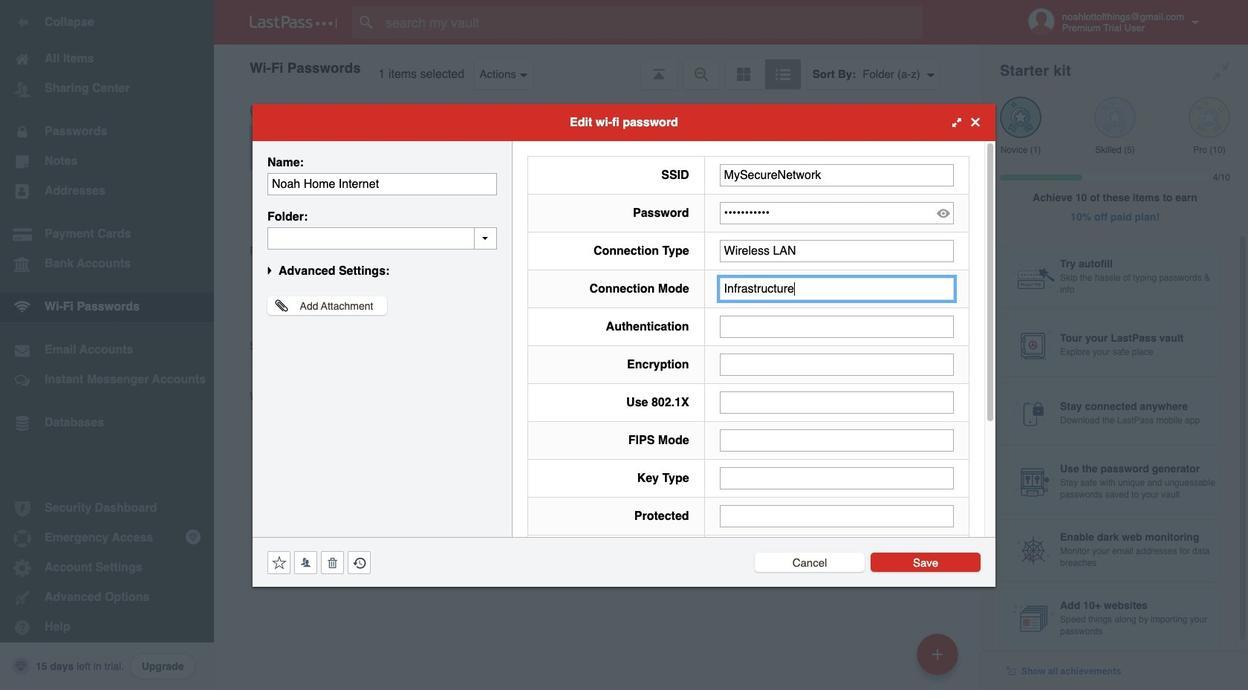 Task type: vqa. For each thing, say whether or not it's contained in the screenshot.
New item icon
yes



Task type: describe. For each thing, give the bounding box(es) containing it.
new item image
[[933, 649, 943, 660]]

new item navigation
[[912, 630, 968, 691]]

search my vault text field
[[352, 6, 946, 39]]

Search search field
[[352, 6, 946, 39]]

lastpass image
[[250, 16, 337, 29]]



Task type: locate. For each thing, give the bounding box(es) containing it.
dialog
[[253, 104, 996, 681]]

main navigation navigation
[[0, 0, 214, 691]]

None text field
[[268, 173, 497, 195], [720, 278, 954, 300], [720, 353, 954, 376], [720, 391, 954, 414], [268, 173, 497, 195], [720, 278, 954, 300], [720, 353, 954, 376], [720, 391, 954, 414]]

None password field
[[720, 202, 954, 224]]

None text field
[[720, 164, 954, 186], [268, 227, 497, 249], [720, 240, 954, 262], [720, 316, 954, 338], [720, 429, 954, 452], [720, 467, 954, 489], [720, 505, 954, 527], [720, 164, 954, 186], [268, 227, 497, 249], [720, 240, 954, 262], [720, 316, 954, 338], [720, 429, 954, 452], [720, 467, 954, 489], [720, 505, 954, 527]]

vault options navigation
[[214, 45, 983, 89]]



